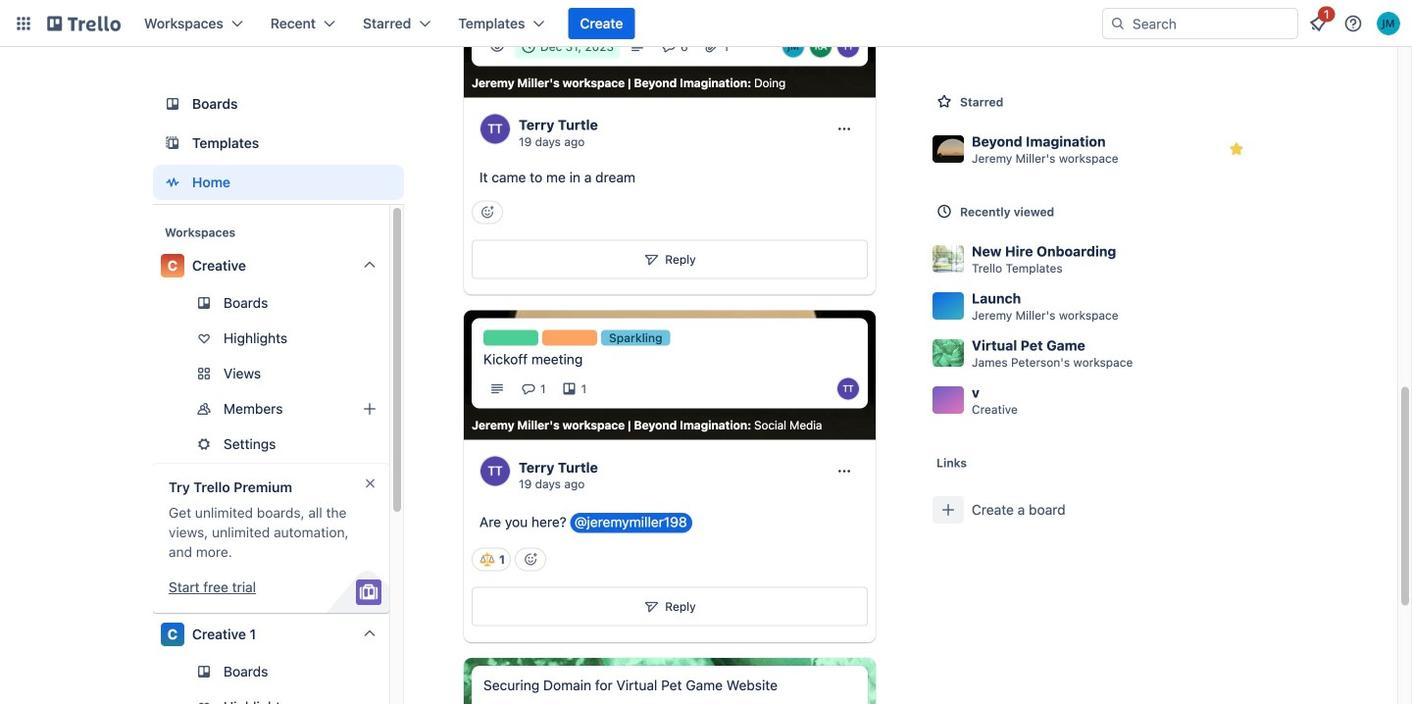 Task type: locate. For each thing, give the bounding box(es) containing it.
1 forward image from the top
[[385, 362, 409, 385]]

Search field
[[1102, 8, 1298, 39]]

1 vertical spatial forward image
[[385, 397, 409, 421]]

color: green, title: none image
[[483, 330, 538, 346]]

add image
[[358, 397, 381, 421]]

color: sky, title: "sparkling" element
[[601, 330, 670, 346]]

2 forward image from the top
[[385, 397, 409, 421]]

0 vertical spatial forward image
[[385, 362, 409, 385]]

forward image
[[385, 362, 409, 385], [385, 397, 409, 421], [385, 432, 409, 456]]

add reaction image
[[515, 548, 546, 571]]

primary element
[[0, 0, 1412, 47]]

template board image
[[161, 131, 184, 155]]

search image
[[1110, 16, 1126, 31]]

2 vertical spatial forward image
[[385, 432, 409, 456]]

3 forward image from the top
[[385, 432, 409, 456]]



Task type: describe. For each thing, give the bounding box(es) containing it.
back to home image
[[47, 8, 121, 39]]

open information menu image
[[1344, 14, 1363, 33]]

click to unstar beyond imagination. it will be removed from your starred list. image
[[1227, 139, 1246, 159]]

home image
[[161, 171, 184, 194]]

add reaction image
[[472, 201, 503, 224]]

color: orange, title: none image
[[542, 330, 597, 346]]

jeremy miller (jeremymiller198) image
[[1377, 12, 1400, 35]]

board image
[[161, 92, 184, 116]]

1 notification image
[[1306, 12, 1330, 35]]



Task type: vqa. For each thing, say whether or not it's contained in the screenshot.
Jeremy Miller (Jeremymiller198) icon
yes



